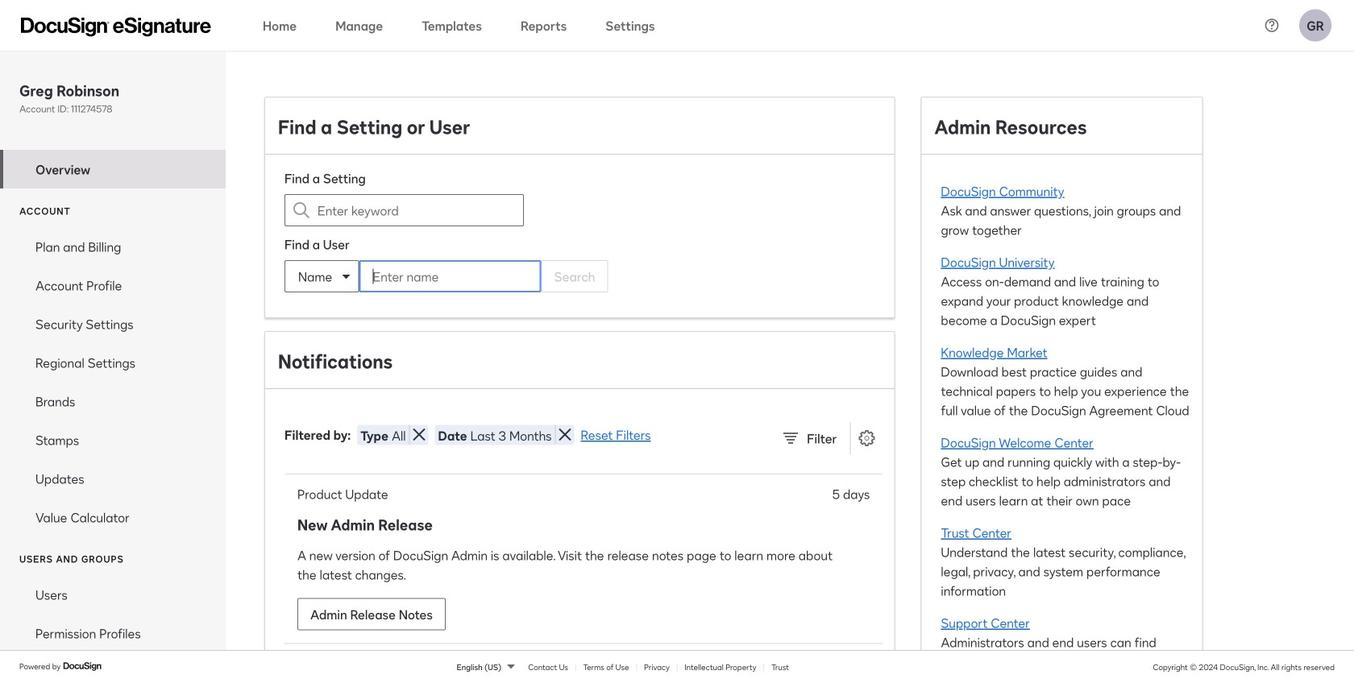 Task type: describe. For each thing, give the bounding box(es) containing it.
Enter keyword text field
[[318, 195, 491, 226]]

Enter name text field
[[360, 261, 508, 292]]

docusign image
[[63, 660, 103, 673]]

account element
[[0, 227, 226, 537]]



Task type: vqa. For each thing, say whether or not it's contained in the screenshot.
fun image
no



Task type: locate. For each thing, give the bounding box(es) containing it.
docusign admin image
[[21, 17, 211, 37]]

users and groups element
[[0, 576, 226, 684]]



